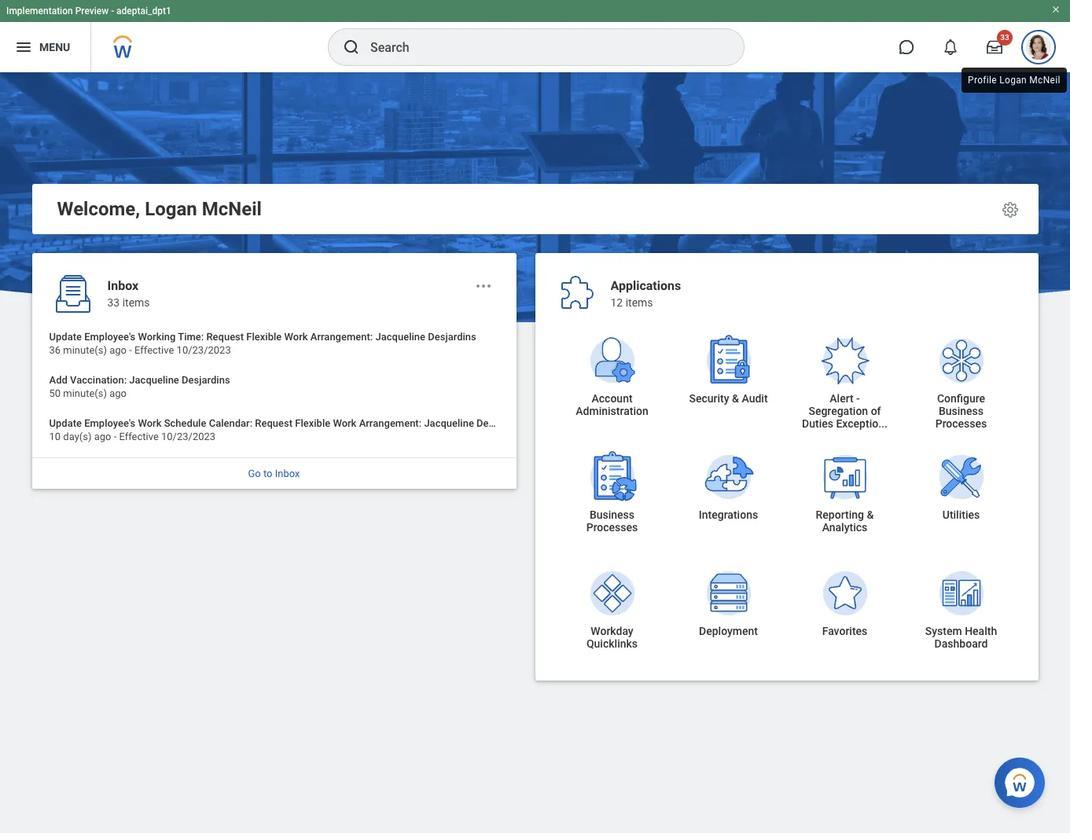 Task type: describe. For each thing, give the bounding box(es) containing it.
analytics
[[822, 521, 868, 534]]

ago inside "update employee's working time: request flexible work arrangement: jacqueline desjardins 36 minute(s) ago -  effective 10/23/2023"
[[109, 345, 127, 357]]

account administration
[[576, 392, 649, 418]]

employee's for day(s)
[[84, 417, 135, 429]]

go
[[248, 468, 261, 480]]

profile logan mcneil
[[968, 75, 1061, 86]]

...
[[879, 418, 888, 430]]

0 vertical spatial processes
[[936, 418, 987, 430]]

2 horizontal spatial work
[[333, 417, 357, 429]]

10
[[49, 431, 61, 443]]

inbox 33 items
[[107, 278, 150, 309]]

administration
[[576, 405, 649, 418]]

menu
[[39, 41, 70, 53]]

go to inbox button
[[32, 458, 516, 489]]

dashboard
[[935, 638, 988, 650]]

request inside "update employee's working time: request flexible work arrangement: jacqueline desjardins 36 minute(s) ago -  effective 10/23/2023"
[[206, 331, 244, 343]]

close environment banner image
[[1051, 5, 1061, 14]]

time:
[[178, 331, 204, 343]]

0 horizontal spatial processes
[[586, 521, 638, 534]]

mcneil for welcome, logan mcneil
[[202, 198, 262, 220]]

inbox large image
[[987, 39, 1003, 55]]

Search Workday  search field
[[370, 30, 712, 64]]

search image
[[342, 38, 361, 57]]

configure business processes
[[936, 392, 987, 430]]

arrangement: inside "update employee's working time: request flexible work arrangement: jacqueline desjardins 36 minute(s) ago -  effective 10/23/2023"
[[310, 331, 373, 343]]

add vaccination: jacqueline desjardins 50 minute(s) ago
[[49, 374, 230, 400]]

mcneil for profile logan mcneil
[[1030, 75, 1061, 86]]

segregation
[[809, 405, 868, 418]]

exceptio
[[836, 418, 879, 430]]

to
[[263, 468, 273, 480]]

desjardins inside "update employee's working time: request flexible work arrangement: jacqueline desjardins 36 minute(s) ago -  effective 10/23/2023"
[[428, 331, 476, 343]]

items for inbox
[[122, 297, 150, 309]]

inbox inside button
[[275, 468, 300, 480]]

12
[[611, 297, 623, 309]]

profile logan mcneil tooltip
[[959, 64, 1070, 96]]

update for minute(s)
[[49, 331, 82, 343]]

effective inside "update employee's working time: request flexible work arrangement: jacqueline desjardins 36 minute(s) ago -  effective 10/23/2023"
[[134, 345, 174, 357]]

business inside "configure business processes"
[[939, 405, 984, 418]]

utilities link
[[903, 432, 1020, 549]]

favorites link
[[787, 549, 903, 665]]

update for 10
[[49, 417, 82, 429]]

- inside "update employee's working time: request flexible work arrangement: jacqueline desjardins 36 minute(s) ago -  effective 10/23/2023"
[[129, 345, 132, 357]]

10/23/2023 inside "update employee's working time: request flexible work arrangement: jacqueline desjardins 36 minute(s) ago -  effective 10/23/2023"
[[177, 345, 231, 357]]

employee's for ago
[[84, 331, 135, 343]]

minute(s) inside "update employee's working time: request flexible work arrangement: jacqueline desjardins 36 minute(s) ago -  effective 10/23/2023"
[[63, 345, 107, 357]]

10/23/2023 inside update employee's work schedule calendar: request flexible work arrangement: jacqueline desjardins 10 day(s) ago -  effective 10/23/2023
[[161, 431, 216, 443]]

menu banner
[[0, 0, 1070, 72]]

of
[[871, 405, 881, 418]]

adeptai_dpt1
[[116, 6, 171, 17]]

reporting & analytics
[[816, 509, 874, 534]]

minute(s) inside add vaccination: jacqueline desjardins 50 minute(s) ago
[[63, 388, 107, 400]]

- inside update employee's work schedule calendar: request flexible work arrangement: jacqueline desjardins 10 day(s) ago -  effective 10/23/2023
[[114, 431, 117, 443]]

& for analytics
[[867, 509, 874, 521]]

- inside menu banner
[[111, 6, 114, 17]]

implementation
[[6, 6, 73, 17]]

applications 12 items
[[611, 278, 681, 309]]

notifications large image
[[943, 39, 959, 55]]



Task type: vqa. For each thing, say whether or not it's contained in the screenshot.


Task type: locate. For each thing, give the bounding box(es) containing it.
1 vertical spatial jacqueline
[[129, 374, 179, 386]]

- inside alert - segregation of duties exceptio ...
[[856, 392, 860, 405]]

0 vertical spatial desjardins
[[428, 331, 476, 343]]

0 vertical spatial jacqueline
[[375, 331, 425, 343]]

0 horizontal spatial work
[[138, 417, 162, 429]]

profile
[[968, 75, 997, 86]]

0 vertical spatial inbox
[[107, 278, 139, 293]]

& right reporting
[[867, 509, 874, 521]]

0 vertical spatial 10/23/2023
[[177, 345, 231, 357]]

jacqueline inside add vaccination: jacqueline desjardins 50 minute(s) ago
[[129, 374, 179, 386]]

system
[[925, 625, 962, 638]]

ago up vaccination:
[[109, 345, 127, 357]]

33 up vaccination:
[[107, 297, 120, 309]]

minute(s) down vaccination:
[[63, 388, 107, 400]]

1 horizontal spatial processes
[[936, 418, 987, 430]]

1 vertical spatial logan
[[145, 198, 197, 220]]

items up working
[[122, 297, 150, 309]]

- right day(s)
[[114, 431, 117, 443]]

1 minute(s) from the top
[[63, 345, 107, 357]]

flexible inside update employee's work schedule calendar: request flexible work arrangement: jacqueline desjardins 10 day(s) ago -  effective 10/23/2023
[[295, 417, 330, 429]]

reporting
[[816, 509, 864, 521]]

1 vertical spatial arrangement:
[[359, 417, 422, 429]]

applications
[[611, 278, 681, 293]]

inbox inside inbox 33 items
[[107, 278, 139, 293]]

day(s)
[[63, 431, 92, 443]]

items inside applications 12 items
[[626, 297, 653, 309]]

2 vertical spatial ago
[[94, 431, 111, 443]]

related actions image
[[474, 277, 493, 296]]

employee's inside update employee's work schedule calendar: request flexible work arrangement: jacqueline desjardins 10 day(s) ago -  effective 10/23/2023
[[84, 417, 135, 429]]

business
[[939, 405, 984, 418], [590, 509, 635, 521]]

1 horizontal spatial mcneil
[[1030, 75, 1061, 86]]

1 vertical spatial &
[[867, 509, 874, 521]]

ago down vaccination:
[[109, 388, 127, 400]]

audit
[[742, 392, 768, 405]]

effective
[[134, 345, 174, 357], [119, 431, 159, 443]]

0 vertical spatial employee's
[[84, 331, 135, 343]]

1 vertical spatial ago
[[109, 388, 127, 400]]

alert - segregation of duties exceptio ...
[[802, 392, 888, 430]]

welcome,
[[57, 198, 140, 220]]

0 vertical spatial update
[[49, 331, 82, 343]]

0 horizontal spatial mcneil
[[202, 198, 262, 220]]

flexible inside "update employee's working time: request flexible work arrangement: jacqueline desjardins 36 minute(s) ago -  effective 10/23/2023"
[[246, 331, 282, 343]]

logan right welcome,
[[145, 198, 197, 220]]

1 horizontal spatial inbox
[[275, 468, 300, 480]]

implementation preview -   adeptai_dpt1
[[6, 6, 171, 17]]

minute(s)
[[63, 345, 107, 357], [63, 388, 107, 400]]

effective down working
[[134, 345, 174, 357]]

0 vertical spatial effective
[[134, 345, 174, 357]]

business processes
[[586, 509, 638, 534]]

2 items from the left
[[626, 297, 653, 309]]

integrations link
[[670, 432, 787, 549]]

33 inside button
[[1000, 33, 1009, 42]]

alert
[[830, 392, 854, 405]]

preview
[[75, 6, 109, 17]]

1 vertical spatial employee's
[[84, 417, 135, 429]]

1 vertical spatial desjardins
[[182, 374, 230, 386]]

business inside business processes
[[590, 509, 635, 521]]

security
[[689, 392, 729, 405]]

calendar:
[[209, 417, 252, 429]]

33 inside inbox 33 items
[[107, 297, 120, 309]]

1 vertical spatial business
[[590, 509, 635, 521]]

2 minute(s) from the top
[[63, 388, 107, 400]]

33
[[1000, 33, 1009, 42], [107, 297, 120, 309]]

desjardins
[[428, 331, 476, 343], [182, 374, 230, 386], [477, 417, 525, 429]]

desjardins inside update employee's work schedule calendar: request flexible work arrangement: jacqueline desjardins 10 day(s) ago -  effective 10/23/2023
[[477, 417, 525, 429]]

1 horizontal spatial request
[[255, 417, 293, 429]]

&
[[732, 392, 739, 405], [867, 509, 874, 521]]

1 horizontal spatial work
[[284, 331, 308, 343]]

logan right "profile"
[[1000, 75, 1027, 86]]

jacqueline inside update employee's work schedule calendar: request flexible work arrangement: jacqueline desjardins 10 day(s) ago -  effective 10/23/2023
[[424, 417, 474, 429]]

workday
[[591, 625, 634, 638]]

employee's up day(s)
[[84, 417, 135, 429]]

36
[[49, 345, 61, 357]]

duties
[[802, 418, 834, 430]]

1 horizontal spatial business
[[939, 405, 984, 418]]

justify image
[[14, 38, 33, 57]]

update inside update employee's work schedule calendar: request flexible work arrangement: jacqueline desjardins 10 day(s) ago -  effective 10/23/2023
[[49, 417, 82, 429]]

& left audit
[[732, 392, 739, 405]]

- right preview
[[111, 6, 114, 17]]

10/23/2023
[[177, 345, 231, 357], [161, 431, 216, 443]]

inbox
[[107, 278, 139, 293], [275, 468, 300, 480]]

security & audit link
[[670, 316, 787, 432]]

update inside "update employee's working time: request flexible work arrangement: jacqueline desjardins 36 minute(s) ago -  effective 10/23/2023"
[[49, 331, 82, 343]]

inbox up working
[[107, 278, 139, 293]]

33 left profile logan mcneil image
[[1000, 33, 1009, 42]]

10/23/2023 down 'time:'
[[177, 345, 231, 357]]

0 horizontal spatial logan
[[145, 198, 197, 220]]

schedule
[[164, 417, 206, 429]]

1 items from the left
[[122, 297, 150, 309]]

effective inside update employee's work schedule calendar: request flexible work arrangement: jacqueline desjardins 10 day(s) ago -  effective 10/23/2023
[[119, 431, 159, 443]]

vaccination:
[[70, 374, 127, 386]]

1 vertical spatial mcneil
[[202, 198, 262, 220]]

employee's up vaccination:
[[84, 331, 135, 343]]

1 vertical spatial update
[[49, 417, 82, 429]]

health
[[965, 625, 997, 638]]

minute(s) right the 36
[[63, 345, 107, 357]]

menu button
[[0, 22, 91, 72]]

items down applications
[[626, 297, 653, 309]]

employee's
[[84, 331, 135, 343], [84, 417, 135, 429]]

0 vertical spatial arrangement:
[[310, 331, 373, 343]]

account
[[592, 392, 633, 405]]

-
[[111, 6, 114, 17], [129, 345, 132, 357], [856, 392, 860, 405], [114, 431, 117, 443]]

logan for profile
[[1000, 75, 1027, 86]]

10/23/2023 down the schedule
[[161, 431, 216, 443]]

1 vertical spatial effective
[[119, 431, 159, 443]]

update employee's working time: request flexible work arrangement: jacqueline desjardins 36 minute(s) ago -  effective 10/23/2023
[[49, 331, 476, 357]]

0 horizontal spatial request
[[206, 331, 244, 343]]

1 horizontal spatial flexible
[[295, 417, 330, 429]]

0 vertical spatial request
[[206, 331, 244, 343]]

utilities
[[943, 509, 980, 521]]

1 horizontal spatial &
[[867, 509, 874, 521]]

1 horizontal spatial desjardins
[[428, 331, 476, 343]]

2 horizontal spatial desjardins
[[477, 417, 525, 429]]

security & audit
[[689, 392, 768, 405]]

1 vertical spatial processes
[[586, 521, 638, 534]]

jacqueline
[[375, 331, 425, 343], [129, 374, 179, 386], [424, 417, 474, 429]]

1 vertical spatial flexible
[[295, 417, 330, 429]]

1 update from the top
[[49, 331, 82, 343]]

0 vertical spatial &
[[732, 392, 739, 405]]

0 horizontal spatial desjardins
[[182, 374, 230, 386]]

integrations
[[699, 509, 758, 521]]

flexible right 'time:'
[[246, 331, 282, 343]]

1 horizontal spatial logan
[[1000, 75, 1027, 86]]

0 horizontal spatial business
[[590, 509, 635, 521]]

1 vertical spatial 10/23/2023
[[161, 431, 216, 443]]

configure applications image
[[1001, 201, 1020, 219]]

profile logan mcneil image
[[1026, 35, 1051, 63]]

1 vertical spatial request
[[255, 417, 293, 429]]

mcneil
[[1030, 75, 1061, 86], [202, 198, 262, 220]]

request right 'time:'
[[206, 331, 244, 343]]

update up 10
[[49, 417, 82, 429]]

add
[[49, 374, 67, 386]]

employee's inside "update employee's working time: request flexible work arrangement: jacqueline desjardins 36 minute(s) ago -  effective 10/23/2023"
[[84, 331, 135, 343]]

& inside "reporting & analytics"
[[867, 509, 874, 521]]

mcneil inside profile logan mcneil tooltip
[[1030, 75, 1061, 86]]

inbox right the to
[[275, 468, 300, 480]]

0 vertical spatial ago
[[109, 345, 127, 357]]

1 horizontal spatial items
[[626, 297, 653, 309]]

favorites
[[822, 625, 868, 638]]

arrangement:
[[310, 331, 373, 343], [359, 417, 422, 429]]

quicklinks
[[587, 638, 638, 650]]

2 vertical spatial jacqueline
[[424, 417, 474, 429]]

ago right day(s)
[[94, 431, 111, 443]]

0 horizontal spatial &
[[732, 392, 739, 405]]

- up add vaccination: jacqueline desjardins 50 minute(s) ago on the left top
[[129, 345, 132, 357]]

1 horizontal spatial 33
[[1000, 33, 1009, 42]]

processes
[[936, 418, 987, 430], [586, 521, 638, 534]]

0 vertical spatial minute(s)
[[63, 345, 107, 357]]

request right calendar:
[[255, 417, 293, 429]]

logan
[[1000, 75, 1027, 86], [145, 198, 197, 220]]

request
[[206, 331, 244, 343], [255, 417, 293, 429]]

go to inbox
[[248, 468, 300, 480]]

50
[[49, 388, 61, 400]]

1 employee's from the top
[[84, 331, 135, 343]]

ago inside update employee's work schedule calendar: request flexible work arrangement: jacqueline desjardins 10 day(s) ago -  effective 10/23/2023
[[94, 431, 111, 443]]

deployment link
[[670, 549, 787, 665]]

0 horizontal spatial items
[[122, 297, 150, 309]]

deployment
[[699, 625, 758, 638]]

1 vertical spatial minute(s)
[[63, 388, 107, 400]]

arrangement: inside update employee's work schedule calendar: request flexible work arrangement: jacqueline desjardins 10 day(s) ago -  effective 10/23/2023
[[359, 417, 422, 429]]

working
[[138, 331, 176, 343]]

1 vertical spatial 33
[[107, 297, 120, 309]]

flexible up go to inbox button
[[295, 417, 330, 429]]

& for audit
[[732, 392, 739, 405]]

- right alert
[[856, 392, 860, 405]]

work inside "update employee's working time: request flexible work arrangement: jacqueline desjardins 36 minute(s) ago -  effective 10/23/2023"
[[284, 331, 308, 343]]

0 horizontal spatial flexible
[[246, 331, 282, 343]]

items inside inbox 33 items
[[122, 297, 150, 309]]

system health dashboard
[[925, 625, 997, 650]]

workday quicklinks
[[587, 625, 638, 650]]

logan inside profile logan mcneil tooltip
[[1000, 75, 1027, 86]]

update
[[49, 331, 82, 343], [49, 417, 82, 429]]

items
[[122, 297, 150, 309], [626, 297, 653, 309]]

configure
[[937, 392, 985, 405]]

2 vertical spatial desjardins
[[477, 417, 525, 429]]

0 vertical spatial business
[[939, 405, 984, 418]]

update up the 36
[[49, 331, 82, 343]]

desjardins inside add vaccination: jacqueline desjardins 50 minute(s) ago
[[182, 374, 230, 386]]

logan for welcome,
[[145, 198, 197, 220]]

1 vertical spatial inbox
[[275, 468, 300, 480]]

0 horizontal spatial 33
[[107, 297, 120, 309]]

33 button
[[977, 30, 1013, 64]]

flexible
[[246, 331, 282, 343], [295, 417, 330, 429]]

0 vertical spatial flexible
[[246, 331, 282, 343]]

0 vertical spatial logan
[[1000, 75, 1027, 86]]

welcome, logan mcneil
[[57, 198, 262, 220]]

jacqueline inside "update employee's working time: request flexible work arrangement: jacqueline desjardins 36 minute(s) ago -  effective 10/23/2023"
[[375, 331, 425, 343]]

items for applications
[[626, 297, 653, 309]]

2 employee's from the top
[[84, 417, 135, 429]]

2 update from the top
[[49, 417, 82, 429]]

0 vertical spatial 33
[[1000, 33, 1009, 42]]

effective down add vaccination: jacqueline desjardins 50 minute(s) ago on the left top
[[119, 431, 159, 443]]

ago inside add vaccination: jacqueline desjardins 50 minute(s) ago
[[109, 388, 127, 400]]

0 horizontal spatial inbox
[[107, 278, 139, 293]]

request inside update employee's work schedule calendar: request flexible work arrangement: jacqueline desjardins 10 day(s) ago -  effective 10/23/2023
[[255, 417, 293, 429]]

0 vertical spatial mcneil
[[1030, 75, 1061, 86]]

update employee's work schedule calendar: request flexible work arrangement: jacqueline desjardins 10 day(s) ago -  effective 10/23/2023
[[49, 417, 525, 443]]

work
[[284, 331, 308, 343], [138, 417, 162, 429], [333, 417, 357, 429]]

ago
[[109, 345, 127, 357], [109, 388, 127, 400], [94, 431, 111, 443]]



